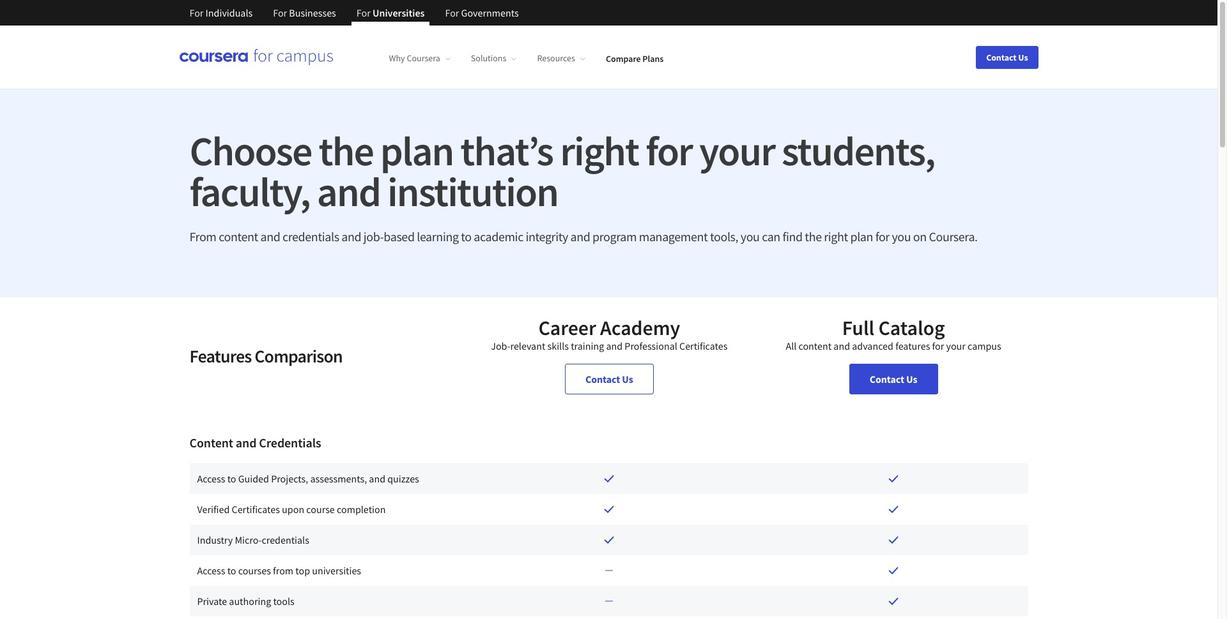 Task type: locate. For each thing, give the bounding box(es) containing it.
on
[[913, 229, 927, 245]]

job-
[[363, 229, 384, 245]]

banner navigation
[[179, 0, 529, 35]]

features comparison
[[189, 345, 342, 368]]

0 horizontal spatial you
[[741, 229, 760, 245]]

access to courses from top universities
[[197, 565, 361, 578]]

businesses
[[289, 6, 336, 19]]

1 horizontal spatial plan
[[850, 229, 873, 245]]

access
[[197, 473, 225, 486], [197, 565, 225, 578]]

contact
[[986, 51, 1016, 63], [585, 373, 620, 386], [870, 373, 904, 386]]

for individuals
[[189, 6, 253, 19]]

1 horizontal spatial the
[[805, 229, 822, 245]]

access up the private
[[197, 565, 225, 578]]

solutions
[[471, 53, 506, 64]]

to
[[461, 229, 471, 245], [227, 473, 236, 486], [227, 565, 236, 578]]

to left guided
[[227, 473, 236, 486]]

and left advanced
[[834, 340, 850, 353]]

content
[[219, 229, 258, 245], [799, 340, 832, 353]]

0 vertical spatial certificates
[[679, 340, 728, 353]]

to right learning
[[461, 229, 471, 245]]

certificates
[[679, 340, 728, 353], [232, 504, 280, 516]]

0 vertical spatial credentials
[[282, 229, 339, 245]]

content right from
[[219, 229, 258, 245]]

content right all
[[799, 340, 832, 353]]

management
[[639, 229, 708, 245]]

your
[[699, 125, 775, 176], [946, 340, 966, 353]]

4 for from the left
[[445, 6, 459, 19]]

1 horizontal spatial right
[[824, 229, 848, 245]]

1 vertical spatial access
[[197, 565, 225, 578]]

upon
[[282, 504, 304, 516]]

coursera for campus image
[[179, 48, 333, 66]]

0 vertical spatial plan
[[380, 125, 453, 176]]

course
[[306, 504, 335, 516]]

0 horizontal spatial certificates
[[232, 504, 280, 516]]

contact for first contact us link from right
[[870, 373, 904, 386]]

0 vertical spatial the
[[319, 125, 373, 176]]

1 vertical spatial plan
[[850, 229, 873, 245]]

features
[[189, 345, 252, 368]]

us
[[1018, 51, 1028, 63], [622, 373, 633, 386], [906, 373, 917, 386]]

0 horizontal spatial plan
[[380, 125, 453, 176]]

professional
[[625, 340, 677, 353]]

and up job-
[[317, 166, 380, 217]]

content and credentials
[[189, 435, 321, 451]]

compare plans link
[[606, 53, 664, 64]]

can
[[762, 229, 780, 245]]

access up verified
[[197, 473, 225, 486]]

0 horizontal spatial your
[[699, 125, 775, 176]]

1 horizontal spatial your
[[946, 340, 966, 353]]

based
[[384, 229, 414, 245]]

for
[[646, 125, 692, 176], [875, 229, 890, 245], [932, 340, 944, 353]]

1 vertical spatial to
[[227, 473, 236, 486]]

contact us inside the contact us button
[[986, 51, 1028, 63]]

certificates down guided
[[232, 504, 280, 516]]

1 horizontal spatial certificates
[[679, 340, 728, 353]]

comparison
[[255, 345, 342, 368]]

certificates inside career academy job-relevant skills training and professional certificates
[[679, 340, 728, 353]]

for left universities
[[356, 6, 370, 19]]

full catalog all content and advanced features for your campus
[[786, 316, 1001, 353]]

you left on
[[892, 229, 911, 245]]

contact us link
[[565, 364, 654, 395], [849, 364, 938, 395]]

1 vertical spatial content
[[799, 340, 832, 353]]

1 vertical spatial your
[[946, 340, 966, 353]]

and down faculty,
[[260, 229, 280, 245]]

1 horizontal spatial us
[[906, 373, 917, 386]]

2 vertical spatial for
[[932, 340, 944, 353]]

2 horizontal spatial contact us
[[986, 51, 1028, 63]]

3 for from the left
[[356, 6, 370, 19]]

right inside choose the plan that's right for your students, faculty, and institution
[[560, 125, 639, 176]]

0 horizontal spatial contact us link
[[565, 364, 654, 395]]

0 vertical spatial your
[[699, 125, 775, 176]]

1 horizontal spatial contact us link
[[849, 364, 938, 395]]

for
[[189, 6, 203, 19], [273, 6, 287, 19], [356, 6, 370, 19], [445, 6, 459, 19]]

2 vertical spatial to
[[227, 565, 236, 578]]

job-
[[491, 340, 510, 353]]

for left businesses
[[273, 6, 287, 19]]

contact us link down training
[[565, 364, 654, 395]]

all
[[786, 340, 796, 353]]

0 vertical spatial access
[[197, 473, 225, 486]]

solutions link
[[471, 53, 517, 64]]

0 vertical spatial content
[[219, 229, 258, 245]]

academy
[[600, 316, 680, 341]]

plans
[[642, 53, 664, 64]]

for for governments
[[445, 6, 459, 19]]

and
[[317, 166, 380, 217], [260, 229, 280, 245], [341, 229, 361, 245], [570, 229, 590, 245], [606, 340, 623, 353], [834, 340, 850, 353], [236, 435, 257, 451], [369, 473, 385, 486]]

quizzes
[[387, 473, 419, 486]]

plan
[[380, 125, 453, 176], [850, 229, 873, 245]]

contact us link down features
[[849, 364, 938, 395]]

1 vertical spatial right
[[824, 229, 848, 245]]

right
[[560, 125, 639, 176], [824, 229, 848, 245]]

contact us for first contact us link
[[585, 373, 633, 386]]

coursera
[[407, 53, 440, 64]]

credentials left job-
[[282, 229, 339, 245]]

contact inside button
[[986, 51, 1016, 63]]

and inside choose the plan that's right for your students, faculty, and institution
[[317, 166, 380, 217]]

industry
[[197, 534, 233, 547]]

to for access to courses from top universities
[[227, 565, 236, 578]]

compare plans
[[606, 53, 664, 64]]

why
[[389, 53, 405, 64]]

0 horizontal spatial for
[[646, 125, 692, 176]]

private authoring tools
[[197, 596, 294, 608]]

credentials up from
[[262, 534, 309, 547]]

to left the courses
[[227, 565, 236, 578]]

0 horizontal spatial the
[[319, 125, 373, 176]]

2 for from the left
[[273, 6, 287, 19]]

0 vertical spatial for
[[646, 125, 692, 176]]

certificates right professional
[[679, 340, 728, 353]]

and right training
[[606, 340, 623, 353]]

1 for from the left
[[189, 6, 203, 19]]

catalog
[[878, 316, 945, 341]]

compare
[[606, 53, 641, 64]]

0 horizontal spatial us
[[622, 373, 633, 386]]

coursera.
[[929, 229, 978, 245]]

verified
[[197, 504, 230, 516]]

micro-
[[235, 534, 262, 547]]

2 horizontal spatial us
[[1018, 51, 1028, 63]]

verified certificates upon course completion
[[197, 504, 386, 516]]

contact us button
[[976, 46, 1038, 69]]

1 horizontal spatial contact us
[[870, 373, 917, 386]]

0 horizontal spatial contact us
[[585, 373, 633, 386]]

2 horizontal spatial for
[[932, 340, 944, 353]]

from content and credentials and job-based learning to academic integrity and program management tools, you can find the right plan for you on coursera.
[[189, 229, 978, 245]]

integrity
[[526, 229, 568, 245]]

for left governments
[[445, 6, 459, 19]]

you left the can
[[741, 229, 760, 245]]

1 horizontal spatial content
[[799, 340, 832, 353]]

for businesses
[[273, 6, 336, 19]]

0 horizontal spatial right
[[560, 125, 639, 176]]

industry micro-credentials
[[197, 534, 309, 547]]

credentials
[[259, 435, 321, 451]]

contact us
[[986, 51, 1028, 63], [585, 373, 633, 386], [870, 373, 917, 386]]

2 horizontal spatial contact
[[986, 51, 1016, 63]]

career
[[538, 316, 596, 341]]

1 horizontal spatial you
[[892, 229, 911, 245]]

1 vertical spatial the
[[805, 229, 822, 245]]

0 vertical spatial right
[[560, 125, 639, 176]]

access for access to courses from top universities
[[197, 565, 225, 578]]

0 horizontal spatial content
[[219, 229, 258, 245]]

credentials
[[282, 229, 339, 245], [262, 534, 309, 547]]

and inside career academy job-relevant skills training and professional certificates
[[606, 340, 623, 353]]

2 access from the top
[[197, 565, 225, 578]]

1 vertical spatial credentials
[[262, 534, 309, 547]]

1 horizontal spatial contact
[[870, 373, 904, 386]]

you
[[741, 229, 760, 245], [892, 229, 911, 245]]

0 horizontal spatial contact
[[585, 373, 620, 386]]

the inside choose the plan that's right for your students, faculty, and institution
[[319, 125, 373, 176]]

from
[[273, 565, 293, 578]]

access to guided projects, assessments, and quizzes
[[197, 473, 419, 486]]

students,
[[782, 125, 935, 176]]

1 access from the top
[[197, 473, 225, 486]]

skills
[[547, 340, 569, 353]]

contact for first contact us link
[[585, 373, 620, 386]]

content
[[189, 435, 233, 451]]

1 horizontal spatial for
[[875, 229, 890, 245]]

learning
[[417, 229, 459, 245]]

and right integrity
[[570, 229, 590, 245]]

for left the individuals
[[189, 6, 203, 19]]

your inside full catalog all content and advanced features for your campus
[[946, 340, 966, 353]]

relevant
[[510, 340, 545, 353]]



Task type: describe. For each thing, give the bounding box(es) containing it.
program
[[592, 229, 637, 245]]

authoring
[[229, 596, 271, 608]]

individuals
[[206, 6, 253, 19]]

contact us for first contact us link from right
[[870, 373, 917, 386]]

universities
[[373, 6, 425, 19]]

to for access to guided projects, assessments, and quizzes
[[227, 473, 236, 486]]

institution
[[387, 166, 558, 217]]

content inside full catalog all content and advanced features for your campus
[[799, 340, 832, 353]]

why coursera link
[[389, 53, 450, 64]]

for inside full catalog all content and advanced features for your campus
[[932, 340, 944, 353]]

for for universities
[[356, 6, 370, 19]]

courses
[[238, 565, 271, 578]]

1 you from the left
[[741, 229, 760, 245]]

find
[[783, 229, 802, 245]]

for universities
[[356, 6, 425, 19]]

guided
[[238, 473, 269, 486]]

plan inside choose the plan that's right for your students, faculty, and institution
[[380, 125, 453, 176]]

contact for the contact us button
[[986, 51, 1016, 63]]

contact us for the contact us button
[[986, 51, 1028, 63]]

resources link
[[537, 53, 585, 64]]

private
[[197, 596, 227, 608]]

for governments
[[445, 6, 519, 19]]

tools
[[273, 596, 294, 608]]

campus
[[968, 340, 1001, 353]]

for for individuals
[[189, 6, 203, 19]]

0 vertical spatial to
[[461, 229, 471, 245]]

top
[[295, 565, 310, 578]]

us inside button
[[1018, 51, 1028, 63]]

1 vertical spatial certificates
[[232, 504, 280, 516]]

training
[[571, 340, 604, 353]]

and left quizzes
[[369, 473, 385, 486]]

and right content
[[236, 435, 257, 451]]

universities
[[312, 565, 361, 578]]

advanced
[[852, 340, 893, 353]]

tools,
[[710, 229, 738, 245]]

access for access to guided projects, assessments, and quizzes
[[197, 473, 225, 486]]

why coursera
[[389, 53, 440, 64]]

features
[[895, 340, 930, 353]]

for for businesses
[[273, 6, 287, 19]]

1 vertical spatial for
[[875, 229, 890, 245]]

faculty,
[[189, 166, 310, 217]]

academic
[[474, 229, 523, 245]]

projects,
[[271, 473, 308, 486]]

and inside full catalog all content and advanced features for your campus
[[834, 340, 850, 353]]

your inside choose the plan that's right for your students, faculty, and institution
[[699, 125, 775, 176]]

choose
[[189, 125, 312, 176]]

that's
[[460, 125, 553, 176]]

2 contact us link from the left
[[849, 364, 938, 395]]

2 you from the left
[[892, 229, 911, 245]]

from
[[189, 229, 216, 245]]

full
[[842, 316, 874, 341]]

career academy job-relevant skills training and professional certificates
[[491, 316, 728, 353]]

assessments,
[[310, 473, 367, 486]]

resources
[[537, 53, 575, 64]]

choose the plan that's right for your students, faculty, and institution
[[189, 125, 935, 217]]

1 contact us link from the left
[[565, 364, 654, 395]]

for inside choose the plan that's right for your students, faculty, and institution
[[646, 125, 692, 176]]

and left job-
[[341, 229, 361, 245]]

completion
[[337, 504, 386, 516]]

governments
[[461, 6, 519, 19]]



Task type: vqa. For each thing, say whether or not it's contained in the screenshot.
for to the middle
yes



